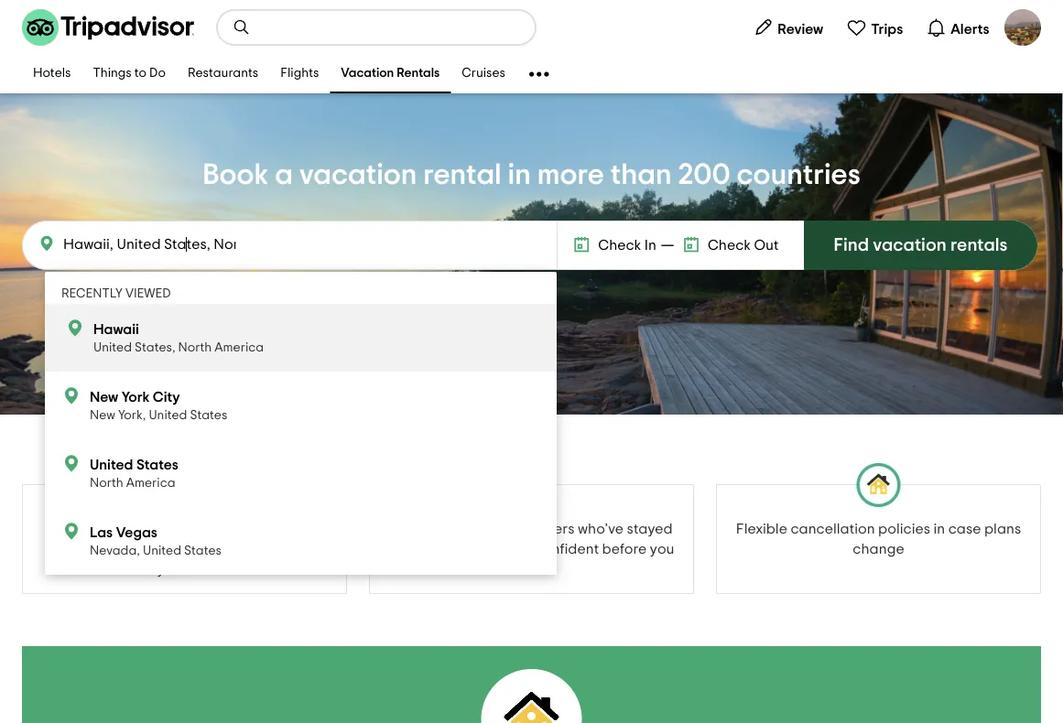 Task type: locate. For each thing, give the bounding box(es) containing it.
0 vertical spatial america
[[215, 342, 264, 354]]

do
[[149, 67, 166, 80]]

rentals
[[397, 67, 440, 80]]

you down the reviews
[[450, 542, 474, 557]]

just
[[266, 542, 290, 557]]

0 vertical spatial a
[[275, 160, 293, 190]]

reviews
[[430, 522, 479, 537]]

states
[[190, 409, 227, 422], [136, 458, 179, 473], [184, 545, 222, 558]]

1 vertical spatial and
[[168, 562, 195, 577]]

recently viewed
[[61, 288, 171, 300]]

united states north america
[[90, 458, 179, 490]]

0 vertical spatial and
[[192, 522, 218, 537]]

can
[[478, 542, 503, 557]]

viewed
[[125, 288, 171, 300]]

0 vertical spatial north
[[178, 342, 212, 354]]

check left out
[[708, 238, 751, 253]]

check for check out
[[708, 238, 751, 253]]

1 horizontal spatial you
[[650, 542, 675, 557]]

2 check from the left
[[708, 238, 751, 253]]

north inside united states north america
[[90, 477, 123, 490]]

united inside las vegas nevada, united states
[[143, 545, 181, 558]]

a right book
[[275, 160, 293, 190]]

states down york,
[[136, 458, 179, 473]]

vegas
[[116, 526, 157, 540]]

and down environment
[[168, 562, 195, 577]]

1 horizontal spatial north
[[178, 342, 212, 354]]

a up your
[[290, 522, 299, 537]]

hotels
[[33, 67, 71, 80]]

1 vertical spatial new
[[90, 409, 115, 422]]

0 horizontal spatial in
[[275, 522, 287, 537]]

states up friends
[[184, 545, 222, 558]]

2 new from the top
[[90, 409, 115, 422]]

0 vertical spatial new
[[90, 390, 118, 405]]

new left the york on the left of page
[[90, 390, 118, 405]]

you
[[450, 542, 474, 557], [650, 542, 675, 557]]

Where do you want to go? text field
[[34, 234, 236, 255]]

a
[[275, 160, 293, 190], [290, 522, 299, 537]]

case
[[949, 522, 981, 537]]

more
[[537, 160, 604, 190], [109, 522, 143, 537]]

0 horizontal spatial more
[[109, 522, 143, 537]]

in
[[508, 160, 531, 190], [275, 522, 287, 537], [934, 522, 946, 537]]

0 vertical spatial more
[[537, 160, 604, 190]]

1 vertical spatial states
[[136, 458, 179, 473]]

more up "home"
[[109, 522, 143, 537]]

check for check in
[[598, 238, 641, 253]]

1 vertical spatial america
[[126, 477, 175, 490]]

1 vertical spatial more
[[109, 522, 143, 537]]

1 vertical spatial a
[[290, 522, 299, 537]]

check out
[[708, 238, 779, 253]]

you down stayed
[[650, 542, 675, 557]]

in left case
[[934, 522, 946, 537]]

things
[[93, 67, 132, 80]]

1 horizontal spatial check
[[708, 238, 751, 253]]

enjoy more space and privacy in a sanitized home environment with just your family and friends
[[46, 522, 323, 577]]

cancellation
[[791, 522, 875, 537]]

united down city
[[149, 409, 187, 422]]

in right rental
[[508, 160, 531, 190]]

search image
[[233, 18, 251, 37]]

friends
[[198, 562, 244, 577]]

confident
[[535, 542, 599, 557]]

rentals
[[951, 236, 1008, 255]]

0 horizontal spatial america
[[126, 477, 175, 490]]

hawaii
[[93, 322, 139, 337]]

0 horizontal spatial you
[[450, 542, 474, 557]]

vacation
[[299, 160, 417, 190], [873, 236, 947, 255]]

2 you from the left
[[650, 542, 675, 557]]

0 horizontal spatial vacation
[[299, 160, 417, 190]]

book
[[515, 562, 549, 577]]

north
[[178, 342, 212, 354], [90, 477, 123, 490]]

alerts link
[[919, 9, 998, 46]]

0 vertical spatial vacation
[[299, 160, 417, 190]]

there,
[[389, 542, 428, 557]]

0 horizontal spatial check
[[598, 238, 641, 253]]

1 horizontal spatial vacation
[[873, 236, 947, 255]]

book
[[203, 160, 269, 190]]

north right the states,
[[178, 342, 212, 354]]

check left 'in'
[[598, 238, 641, 253]]

1 horizontal spatial more
[[537, 160, 604, 190]]

las vegas nevada, united states
[[90, 526, 222, 558]]

countries
[[737, 160, 861, 190]]

review link
[[745, 9, 832, 46]]

0 vertical spatial states
[[190, 409, 227, 422]]

new left york,
[[90, 409, 115, 422]]

united down space
[[143, 545, 181, 558]]

in inside 'flexible cancellation policies in case plans change'
[[934, 522, 946, 537]]

america up space
[[126, 477, 175, 490]]

change
[[853, 542, 905, 557]]

0 horizontal spatial north
[[90, 477, 123, 490]]

america right the states,
[[215, 342, 264, 354]]

united
[[93, 342, 132, 354], [149, 409, 187, 422], [90, 458, 133, 473], [143, 545, 181, 558]]

environment
[[151, 542, 233, 557]]

vacation inside button
[[873, 236, 947, 255]]

flights link
[[269, 55, 330, 93]]

1 new from the top
[[90, 390, 118, 405]]

america inside the hawaii united states, north america
[[215, 342, 264, 354]]

plans
[[985, 522, 1022, 537]]

2 horizontal spatial in
[[934, 522, 946, 537]]

1 vertical spatial north
[[90, 477, 123, 490]]

in up just
[[275, 522, 287, 537]]

read
[[391, 522, 427, 537]]

states right york,
[[190, 409, 227, 422]]

city
[[153, 390, 180, 405]]

policies
[[879, 522, 931, 537]]

1 horizontal spatial america
[[215, 342, 264, 354]]

2 vertical spatial states
[[184, 545, 222, 558]]

and up environment
[[192, 522, 218, 537]]

north up enjoy
[[90, 477, 123, 490]]

check in
[[598, 238, 657, 253]]

check
[[598, 238, 641, 253], [708, 238, 751, 253]]

york,
[[118, 409, 146, 422]]

more left the than
[[537, 160, 604, 190]]

america
[[215, 342, 264, 354], [126, 477, 175, 490]]

hotels link
[[22, 55, 82, 93]]

united down york,
[[90, 458, 133, 473]]

and
[[192, 522, 218, 537], [168, 562, 195, 577]]

las
[[90, 526, 113, 540]]

new
[[90, 390, 118, 405], [90, 409, 115, 422]]

1 vertical spatial vacation
[[873, 236, 947, 255]]

flights
[[280, 67, 319, 80]]

who've
[[578, 522, 624, 537]]

stayed
[[627, 522, 673, 537]]

restaurants link
[[177, 55, 269, 93]]

book a vacation rental in more than 200 countries
[[203, 160, 861, 190]]

united down hawaii
[[93, 342, 132, 354]]

things to do link
[[82, 55, 177, 93]]

None search field
[[218, 11, 535, 44]]

tripadvisor image
[[22, 9, 194, 46]]

1 check from the left
[[598, 238, 641, 253]]



Task type: describe. For each thing, give the bounding box(es) containing it.
find
[[834, 236, 869, 255]]

your
[[293, 542, 323, 557]]

so
[[431, 542, 447, 557]]

united inside united states north america
[[90, 458, 133, 473]]

home
[[110, 542, 147, 557]]

find vacation rentals button
[[804, 221, 1038, 270]]

than
[[611, 160, 672, 190]]

a inside enjoy more space and privacy in a sanitized home environment with just your family and friends
[[290, 522, 299, 537]]

review
[[778, 22, 824, 36]]

states inside united states north america
[[136, 458, 179, 473]]

hawaii united states, north america
[[93, 322, 264, 354]]

before
[[602, 542, 647, 557]]

states inside las vegas nevada, united states
[[184, 545, 222, 558]]

flexible
[[736, 522, 788, 537]]

in inside enjoy more space and privacy in a sanitized home environment with just your family and friends
[[275, 522, 287, 537]]

united inside the hawaii united states, north america
[[93, 342, 132, 354]]

more inside enjoy more space and privacy in a sanitized home environment with just your family and friends
[[109, 522, 143, 537]]

sanitized
[[46, 542, 107, 557]]

1 horizontal spatial in
[[508, 160, 531, 190]]

recently
[[61, 288, 123, 300]]

states inside new york city new york, united states
[[190, 409, 227, 422]]

york
[[122, 390, 150, 405]]

profile picture image
[[1005, 9, 1041, 46]]

things to do
[[93, 67, 166, 80]]

space
[[147, 522, 189, 537]]

200
[[678, 160, 731, 190]]

alerts
[[951, 22, 990, 36]]

from
[[482, 522, 513, 537]]

cruises link
[[451, 55, 517, 93]]

united inside new york city new york, united states
[[149, 409, 187, 422]]

vacation rentals link
[[330, 55, 451, 93]]

trips
[[871, 22, 903, 36]]

enjoy
[[70, 522, 106, 537]]

vacation rentals
[[341, 67, 440, 80]]

1 you from the left
[[450, 542, 474, 557]]

vacation
[[341, 67, 394, 80]]

with
[[236, 542, 263, 557]]

find vacation rentals
[[834, 236, 1008, 255]]

family
[[125, 562, 165, 577]]

to
[[134, 67, 147, 80]]

read reviews from travelers who've stayed there, so you can feel confident before you book
[[389, 522, 675, 577]]

rental
[[423, 160, 502, 190]]

north inside the hawaii united states, north america
[[178, 342, 212, 354]]

in
[[645, 238, 657, 253]]

nevada,
[[90, 545, 140, 558]]

new york city new york, united states
[[90, 390, 227, 422]]

privacy
[[222, 522, 272, 537]]

states,
[[135, 342, 175, 354]]

travelers
[[516, 522, 575, 537]]

cruises
[[462, 67, 506, 80]]

feel
[[507, 542, 531, 557]]

america inside united states north america
[[126, 477, 175, 490]]

trips link
[[839, 9, 911, 46]]

out
[[754, 238, 779, 253]]

restaurants
[[188, 67, 258, 80]]

flexible cancellation policies in case plans change
[[736, 522, 1022, 557]]



Task type: vqa. For each thing, say whether or not it's contained in the screenshot.
the leftmost vacation
yes



